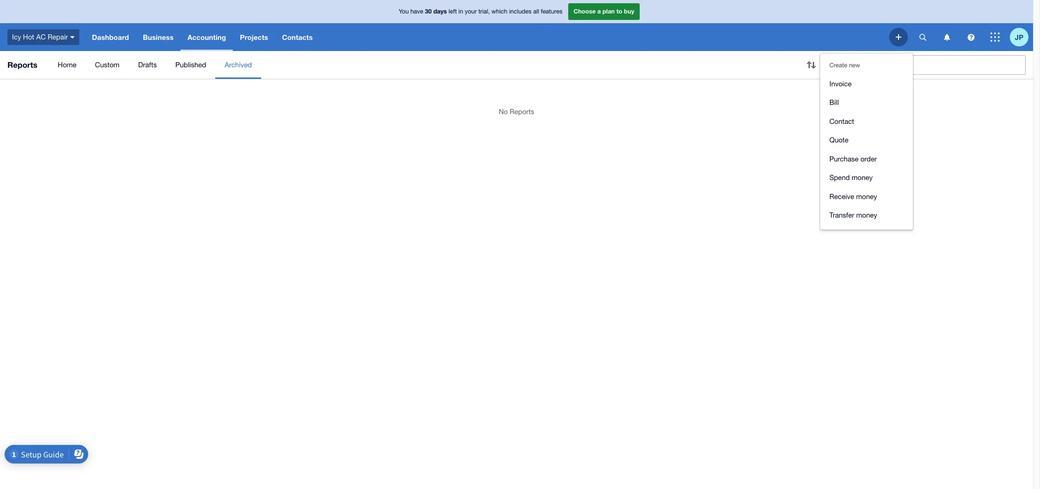 Task type: vqa. For each thing, say whether or not it's contained in the screenshot.
selected
no



Task type: describe. For each thing, give the bounding box(es) containing it.
transfer
[[830, 211, 855, 219]]

left
[[449, 8, 457, 15]]

buy
[[624, 8, 635, 15]]

svg image inside icy hot ac repair "popup button"
[[70, 36, 75, 38]]

a
[[598, 8, 601, 15]]

custom
[[95, 61, 120, 69]]

have
[[411, 8, 423, 15]]

purchase order
[[830, 155, 877, 163]]

business button
[[136, 23, 181, 51]]

which
[[492, 8, 508, 15]]

custom link
[[86, 51, 129, 79]]

drafts
[[138, 61, 157, 69]]

all
[[533, 8, 539, 15]]

create
[[830, 62, 848, 69]]

1 horizontal spatial svg image
[[896, 34, 902, 40]]

accounting button
[[181, 23, 233, 51]]

contacts button
[[275, 23, 320, 51]]

trial,
[[479, 8, 490, 15]]

order
[[861, 155, 877, 163]]

icy hot ac repair
[[12, 33, 68, 41]]

quote
[[830, 136, 849, 144]]

icy
[[12, 33, 21, 41]]

new
[[849, 62, 860, 69]]

money for transfer money
[[857, 211, 878, 219]]

dashboard link
[[85, 23, 136, 51]]

invoice
[[830, 80, 852, 87]]

purchase order link
[[820, 150, 913, 168]]

receive
[[830, 192, 854, 200]]

in
[[459, 8, 463, 15]]

Find a report text field
[[840, 56, 1026, 74]]

invoice link
[[820, 74, 913, 93]]

your
[[465, 8, 477, 15]]

dashboard
[[92, 33, 129, 41]]

business
[[143, 33, 174, 41]]

plan
[[603, 8, 615, 15]]

archived link
[[215, 51, 261, 79]]

bill link
[[820, 93, 913, 112]]

spend money
[[830, 174, 873, 181]]

contact link
[[820, 112, 913, 131]]

jp button
[[1010, 23, 1033, 51]]



Task type: locate. For each thing, give the bounding box(es) containing it.
0 horizontal spatial svg image
[[70, 36, 75, 38]]

quote link
[[820, 131, 913, 150]]

0 vertical spatial money
[[852, 174, 873, 181]]

spend money link
[[820, 168, 913, 187]]

you
[[399, 8, 409, 15]]

0 vertical spatial reports
[[7, 60, 37, 70]]

drafts link
[[129, 51, 166, 79]]

create new group
[[820, 70, 913, 229]]

receive money link
[[820, 187, 913, 206]]

svg image
[[991, 32, 1000, 42], [919, 34, 926, 41], [944, 34, 950, 41], [968, 34, 975, 41]]

svg image up find a report text field
[[896, 34, 902, 40]]

contacts
[[282, 33, 313, 41]]

reports
[[7, 60, 37, 70], [510, 108, 534, 116]]

hot
[[23, 33, 34, 41]]

you have 30 days left in your trial, which includes all features
[[399, 8, 563, 15]]

jp
[[1015, 33, 1024, 41]]

projects button
[[233, 23, 275, 51]]

to
[[617, 8, 622, 15]]

svg image right repair
[[70, 36, 75, 38]]

menu
[[49, 51, 795, 79]]

2 vertical spatial money
[[857, 211, 878, 219]]

svg image
[[896, 34, 902, 40], [70, 36, 75, 38]]

money
[[852, 174, 873, 181], [856, 192, 877, 200], [857, 211, 878, 219]]

icy hot ac repair button
[[0, 23, 85, 51]]

no reports
[[499, 108, 534, 116]]

navigation inside banner
[[85, 23, 890, 51]]

transfer money
[[830, 211, 878, 219]]

list box containing invoice
[[820, 53, 913, 229]]

purchase
[[830, 155, 859, 163]]

projects
[[240, 33, 268, 41]]

banner
[[0, 0, 1033, 229]]

reports right no
[[510, 108, 534, 116]]

includes
[[509, 8, 532, 15]]

None field
[[821, 55, 1026, 75]]

receive money
[[830, 192, 877, 200]]

money down spend money link
[[856, 192, 877, 200]]

navigation
[[85, 23, 890, 51]]

transfer money link
[[820, 206, 913, 225]]

menu containing home
[[49, 51, 795, 79]]

1 vertical spatial reports
[[510, 108, 534, 116]]

repair
[[48, 33, 68, 41]]

list box
[[820, 53, 913, 229]]

home link
[[49, 51, 86, 79]]

spend
[[830, 174, 850, 181]]

list box inside banner
[[820, 53, 913, 229]]

money for spend money
[[852, 174, 873, 181]]

1 vertical spatial money
[[856, 192, 877, 200]]

archived
[[225, 61, 252, 69]]

choose
[[574, 8, 596, 15]]

contact
[[830, 117, 854, 125]]

navigation containing dashboard
[[85, 23, 890, 51]]

banner containing jp
[[0, 0, 1033, 229]]

money for receive money
[[856, 192, 877, 200]]

1 horizontal spatial reports
[[510, 108, 534, 116]]

0 horizontal spatial reports
[[7, 60, 37, 70]]

published link
[[166, 51, 215, 79]]

features
[[541, 8, 563, 15]]

reports down the icy
[[7, 60, 37, 70]]

accounting
[[188, 33, 226, 41]]

create new
[[830, 62, 860, 69]]

money down purchase order link
[[852, 174, 873, 181]]

30
[[425, 8, 432, 15]]

home
[[58, 61, 76, 69]]

money down receive money link
[[857, 211, 878, 219]]

choose a plan to buy
[[574, 8, 635, 15]]

ac
[[36, 33, 46, 41]]

bill
[[830, 98, 839, 106]]

no
[[499, 108, 508, 116]]

days
[[433, 8, 447, 15]]

published
[[175, 61, 206, 69]]

sort reports image
[[802, 56, 821, 74]]



